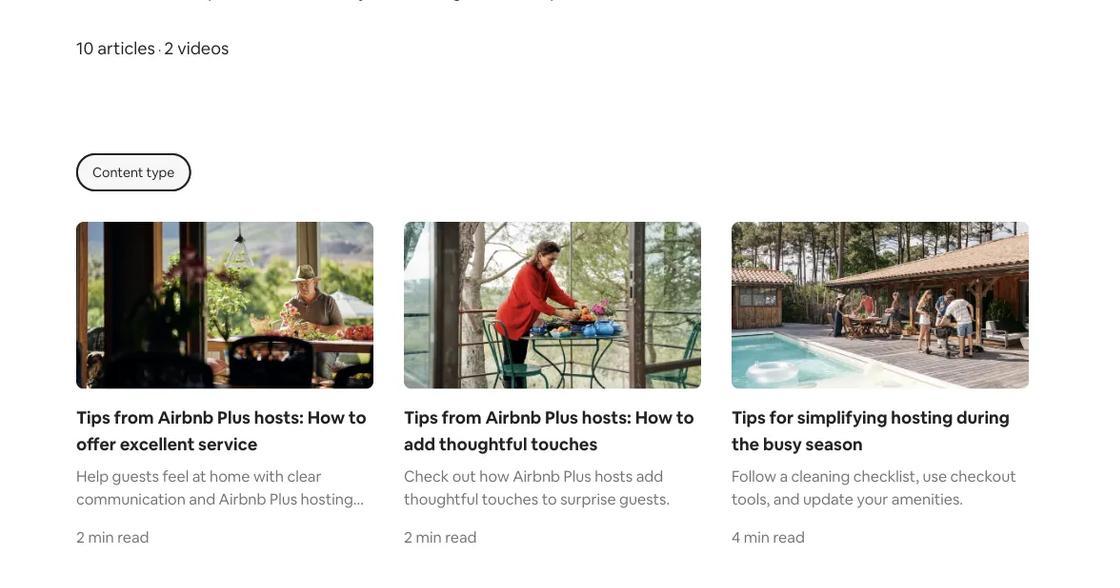 Task type: describe. For each thing, give the bounding box(es) containing it.
min for tips from airbnb plus hosts: how to add thoughtful touches
[[416, 528, 442, 548]]

hosting inside tips for simplifying hosting during the busy season
[[891, 407, 953, 429]]

to for tips from airbnb plus hosts: how to offer excellent service
[[349, 407, 367, 429]]

follow a cleaning checklist, use checkout tools, and update your amenities.
[[732, 467, 1016, 509]]

tips for tips for simplifying hosting during the busy season
[[732, 407, 766, 429]]

for
[[769, 407, 794, 429]]

4 min read
[[732, 528, 805, 548]]

2 inside help guests feel at home with clear communication and airbnb plus hosting tips. 2 min read
[[76, 528, 85, 548]]

follow
[[732, 467, 776, 487]]

busy
[[763, 433, 802, 456]]

min inside help guests feel at home with clear communication and airbnb plus hosting tips. 2 min read
[[88, 528, 114, 548]]

the
[[732, 433, 759, 456]]

during
[[957, 407, 1010, 429]]

checkout
[[950, 467, 1016, 487]]

how for tips from airbnb plus hosts: how to offer excellent service
[[307, 407, 345, 429]]

2 min read
[[404, 528, 477, 548]]

10 articles · 2 videos
[[76, 37, 229, 60]]

help guests feel at home with clear communication and airbnb plus hosting tips. 2 min read
[[76, 467, 353, 548]]

use
[[923, 467, 947, 487]]

min for tips for simplifying hosting during the busy season
[[744, 528, 770, 548]]

from for thoughtful
[[442, 407, 482, 429]]

tools,
[[732, 490, 770, 509]]

add inside check out how airbnb plus hosts add thoughtful touches to surprise guests.
[[636, 467, 663, 487]]

hosting inside help guests feel at home with clear communication and airbnb plus hosting tips. 2 min read
[[301, 490, 353, 509]]

guests.
[[619, 490, 670, 509]]

cleaning
[[791, 467, 850, 487]]

2 horizontal spatial 2
[[404, 528, 413, 548]]

·
[[158, 41, 161, 58]]

content type group
[[76, 153, 191, 192]]

check out how airbnb plus hosts add thoughtful touches to surprise guests.
[[404, 467, 670, 509]]

home
[[210, 467, 250, 487]]

tips from airbnb plus hosts: how to add thoughtful touches
[[404, 407, 694, 456]]

communication
[[76, 490, 186, 509]]

hosts: for touches
[[582, 407, 632, 429]]

tips for simplifying hosting during the busy season
[[732, 407, 1010, 456]]

read for tips from airbnb plus hosts: how to add thoughtful touches
[[445, 528, 477, 548]]

and inside follow a cleaning checklist, use checkout tools, and update your amenities.
[[773, 490, 800, 509]]

content type
[[92, 164, 175, 181]]

tips from airbnb plus hosts: how to offer excellent service
[[76, 407, 367, 456]]

check
[[404, 467, 449, 487]]

guests
[[112, 467, 159, 487]]

articles
[[97, 37, 155, 60]]

and inside help guests feel at home with clear communication and airbnb plus hosting tips. 2 min read
[[189, 490, 215, 509]]

your
[[857, 490, 888, 509]]

season
[[806, 433, 863, 456]]



Task type: locate. For each thing, give the bounding box(es) containing it.
thoughtful inside the tips from airbnb plus hosts: how to add thoughtful touches
[[439, 433, 527, 456]]

type
[[146, 164, 175, 181]]

touches inside the tips from airbnb plus hosts: how to add thoughtful touches
[[531, 433, 598, 456]]

0 horizontal spatial min
[[88, 528, 114, 548]]

how inside the tips from airbnb plus hosts: how to add thoughtful touches
[[635, 407, 673, 429]]

read for tips for simplifying hosting during the busy season
[[773, 528, 805, 548]]

from inside the tips from airbnb plus hosts: how to add thoughtful touches
[[442, 407, 482, 429]]

simplifying
[[797, 407, 888, 429]]

2 down the "help"
[[76, 528, 85, 548]]

1 read from the left
[[117, 528, 149, 548]]

0 vertical spatial add
[[404, 433, 435, 456]]

min
[[88, 528, 114, 548], [416, 528, 442, 548], [744, 528, 770, 548]]

1 horizontal spatial hosting
[[891, 407, 953, 429]]

1 horizontal spatial and
[[773, 490, 800, 509]]

hosts: up service
[[254, 407, 304, 429]]

touches inside check out how airbnb plus hosts add thoughtful touches to surprise guests.
[[482, 490, 538, 509]]

tips inside tips for simplifying hosting during the busy season
[[732, 407, 766, 429]]

tips up the
[[732, 407, 766, 429]]

read right 4
[[773, 528, 805, 548]]

from up excellent
[[114, 407, 154, 429]]

min down communication
[[88, 528, 114, 548]]

2 horizontal spatial min
[[744, 528, 770, 548]]

plus down with
[[270, 490, 297, 509]]

service
[[198, 433, 258, 456]]

touches up check out how airbnb plus hosts add thoughtful touches to surprise guests. in the bottom of the page
[[531, 433, 598, 456]]

plus inside help guests feel at home with clear communication and airbnb plus hosting tips. 2 min read
[[270, 490, 297, 509]]

1 horizontal spatial 2
[[164, 37, 174, 60]]

2 horizontal spatial read
[[773, 528, 805, 548]]

hosts: inside the tips from airbnb plus hosts: how to add thoughtful touches
[[582, 407, 632, 429]]

tips for tips from airbnb plus hosts: how to offer excellent service
[[76, 407, 110, 429]]

and
[[189, 490, 215, 509], [773, 490, 800, 509]]

airbnb down home
[[219, 490, 266, 509]]

read down communication
[[117, 528, 149, 548]]

and down at
[[189, 490, 215, 509]]

to for tips from airbnb plus hosts: how to add thoughtful touches
[[676, 407, 694, 429]]

and down a
[[773, 490, 800, 509]]

at
[[192, 467, 206, 487]]

3 read from the left
[[773, 528, 805, 548]]

airbnb inside check out how airbnb plus hosts add thoughtful touches to surprise guests.
[[513, 467, 560, 487]]

content
[[92, 164, 143, 181]]

airbnb right how
[[513, 467, 560, 487]]

hosting up use
[[891, 407, 953, 429]]

airbnb up excellent
[[158, 407, 214, 429]]

2 how from the left
[[635, 407, 673, 429]]

tips inside tips from airbnb plus hosts: how to offer excellent service
[[76, 407, 110, 429]]

2
[[164, 37, 174, 60], [76, 528, 85, 548], [404, 528, 413, 548]]

1 hosts: from the left
[[254, 407, 304, 429]]

hosts:
[[254, 407, 304, 429], [582, 407, 632, 429]]

2 min from the left
[[416, 528, 442, 548]]

add up check
[[404, 433, 435, 456]]

thoughtful up how
[[439, 433, 527, 456]]

plus up service
[[217, 407, 251, 429]]

with
[[253, 467, 284, 487]]

4
[[732, 528, 741, 548]]

1 horizontal spatial how
[[635, 407, 673, 429]]

plus up surprise
[[564, 467, 591, 487]]

content type button
[[76, 153, 191, 192]]

hosts: inside tips from airbnb plus hosts: how to offer excellent service
[[254, 407, 304, 429]]

min right 4
[[744, 528, 770, 548]]

read
[[117, 528, 149, 548], [445, 528, 477, 548], [773, 528, 805, 548]]

from
[[114, 407, 154, 429], [442, 407, 482, 429]]

feel
[[162, 467, 189, 487]]

0 horizontal spatial and
[[189, 490, 215, 509]]

2 down check
[[404, 528, 413, 548]]

min down check
[[416, 528, 442, 548]]

touches down how
[[482, 490, 538, 509]]

thoughtful down check
[[404, 490, 478, 509]]

help
[[76, 467, 109, 487]]

airbnb inside the tips from airbnb plus hosts: how to add thoughtful touches
[[485, 407, 542, 429]]

0 horizontal spatial 2
[[76, 528, 85, 548]]

surprise
[[560, 490, 616, 509]]

tips for tips from airbnb plus hosts: how to add thoughtful touches
[[404, 407, 438, 429]]

plus inside tips from airbnb plus hosts: how to offer excellent service
[[217, 407, 251, 429]]

to inside the tips from airbnb plus hosts: how to add thoughtful touches
[[676, 407, 694, 429]]

0 horizontal spatial from
[[114, 407, 154, 429]]

clear
[[287, 467, 322, 487]]

0 horizontal spatial hosts:
[[254, 407, 304, 429]]

a
[[780, 467, 788, 487]]

amenities.
[[892, 490, 963, 509]]

from up the out
[[442, 407, 482, 429]]

airbnb inside help guests feel at home with clear communication and airbnb plus hosting tips. 2 min read
[[219, 490, 266, 509]]

a host wearing a hat arranges flowers in his home in cape town, south africa. image
[[76, 222, 373, 389], [76, 222, 373, 389]]

0 horizontal spatial hosting
[[301, 490, 353, 509]]

three people set an outdoor table while three others cook food on a grill that's situated on a deck next to a swimming pool. image
[[732, 222, 1029, 389], [732, 222, 1029, 389]]

0 vertical spatial thoughtful
[[439, 433, 527, 456]]

1 vertical spatial thoughtful
[[404, 490, 478, 509]]

read inside help guests feel at home with clear communication and airbnb plus hosting tips. 2 min read
[[117, 528, 149, 548]]

0 vertical spatial touches
[[531, 433, 598, 456]]

airbnb inside tips from airbnb plus hosts: how to offer excellent service
[[158, 407, 214, 429]]

1 horizontal spatial tips
[[404, 407, 438, 429]]

offer
[[76, 433, 116, 456]]

excellent
[[120, 433, 195, 456]]

1 tips from the left
[[76, 407, 110, 429]]

add up guests.
[[636, 467, 663, 487]]

hosts
[[595, 467, 633, 487]]

1 and from the left
[[189, 490, 215, 509]]

1 horizontal spatial hosts:
[[582, 407, 632, 429]]

2 horizontal spatial tips
[[732, 407, 766, 429]]

to inside tips from airbnb plus hosts: how to offer excellent service
[[349, 407, 367, 429]]

plus
[[217, 407, 251, 429], [545, 407, 578, 429], [564, 467, 591, 487], [270, 490, 297, 509]]

2 from from the left
[[442, 407, 482, 429]]

2 horizontal spatial to
[[676, 407, 694, 429]]

thoughtful
[[439, 433, 527, 456], [404, 490, 478, 509]]

tips.
[[76, 513, 106, 532]]

how
[[307, 407, 345, 429], [635, 407, 673, 429]]

0 horizontal spatial to
[[349, 407, 367, 429]]

1 horizontal spatial read
[[445, 528, 477, 548]]

from for excellent
[[114, 407, 154, 429]]

touches
[[531, 433, 598, 456], [482, 490, 538, 509]]

3 tips from the left
[[732, 407, 766, 429]]

0 horizontal spatial tips
[[76, 407, 110, 429]]

a host in a red sweater sets the table on her olive farm. image
[[404, 222, 701, 389], [404, 222, 701, 389]]

airbnb up how
[[485, 407, 542, 429]]

1 horizontal spatial to
[[542, 490, 557, 509]]

to inside check out how airbnb plus hosts add thoughtful touches to surprise guests.
[[542, 490, 557, 509]]

read down the out
[[445, 528, 477, 548]]

1 horizontal spatial min
[[416, 528, 442, 548]]

0 vertical spatial hosting
[[891, 407, 953, 429]]

3 min from the left
[[744, 528, 770, 548]]

tips
[[76, 407, 110, 429], [404, 407, 438, 429], [732, 407, 766, 429]]

1 min from the left
[[88, 528, 114, 548]]

checklist,
[[853, 467, 919, 487]]

tips up the offer
[[76, 407, 110, 429]]

how for tips from airbnb plus hosts: how to add thoughtful touches
[[635, 407, 673, 429]]

thoughtful inside check out how airbnb plus hosts add thoughtful touches to surprise guests.
[[404, 490, 478, 509]]

hosting down clear
[[301, 490, 353, 509]]

out
[[452, 467, 476, 487]]

plus up check out how airbnb plus hosts add thoughtful touches to surprise guests. in the bottom of the page
[[545, 407, 578, 429]]

from inside tips from airbnb plus hosts: how to offer excellent service
[[114, 407, 154, 429]]

update
[[803, 490, 854, 509]]

airbnb
[[158, 407, 214, 429], [485, 407, 542, 429], [513, 467, 560, 487], [219, 490, 266, 509]]

0 horizontal spatial how
[[307, 407, 345, 429]]

videos
[[177, 37, 229, 60]]

how
[[480, 467, 509, 487]]

1 horizontal spatial add
[[636, 467, 663, 487]]

tips inside the tips from airbnb plus hosts: how to add thoughtful touches
[[404, 407, 438, 429]]

plus inside check out how airbnb plus hosts add thoughtful touches to surprise guests.
[[564, 467, 591, 487]]

tips up check
[[404, 407, 438, 429]]

1 from from the left
[[114, 407, 154, 429]]

hosts: up hosts on the bottom
[[582, 407, 632, 429]]

1 vertical spatial touches
[[482, 490, 538, 509]]

plus inside the tips from airbnb plus hosts: how to add thoughtful touches
[[545, 407, 578, 429]]

add
[[404, 433, 435, 456], [636, 467, 663, 487]]

2 hosts: from the left
[[582, 407, 632, 429]]

hosts: for service
[[254, 407, 304, 429]]

2 tips from the left
[[404, 407, 438, 429]]

1 horizontal spatial from
[[442, 407, 482, 429]]

2 read from the left
[[445, 528, 477, 548]]

to
[[349, 407, 367, 429], [676, 407, 694, 429], [542, 490, 557, 509]]

10
[[76, 37, 94, 60]]

1 vertical spatial hosting
[[301, 490, 353, 509]]

2 and from the left
[[773, 490, 800, 509]]

how inside tips from airbnb plus hosts: how to offer excellent service
[[307, 407, 345, 429]]

how up guests.
[[635, 407, 673, 429]]

add inside the tips from airbnb plus hosts: how to add thoughtful touches
[[404, 433, 435, 456]]

2 right the ·
[[164, 37, 174, 60]]

how up clear
[[307, 407, 345, 429]]

0 horizontal spatial read
[[117, 528, 149, 548]]

1 vertical spatial add
[[636, 467, 663, 487]]

hosting
[[891, 407, 953, 429], [301, 490, 353, 509]]

1 how from the left
[[307, 407, 345, 429]]

0 horizontal spatial add
[[404, 433, 435, 456]]



Task type: vqa. For each thing, say whether or not it's contained in the screenshot.
the hosts: for service
yes



